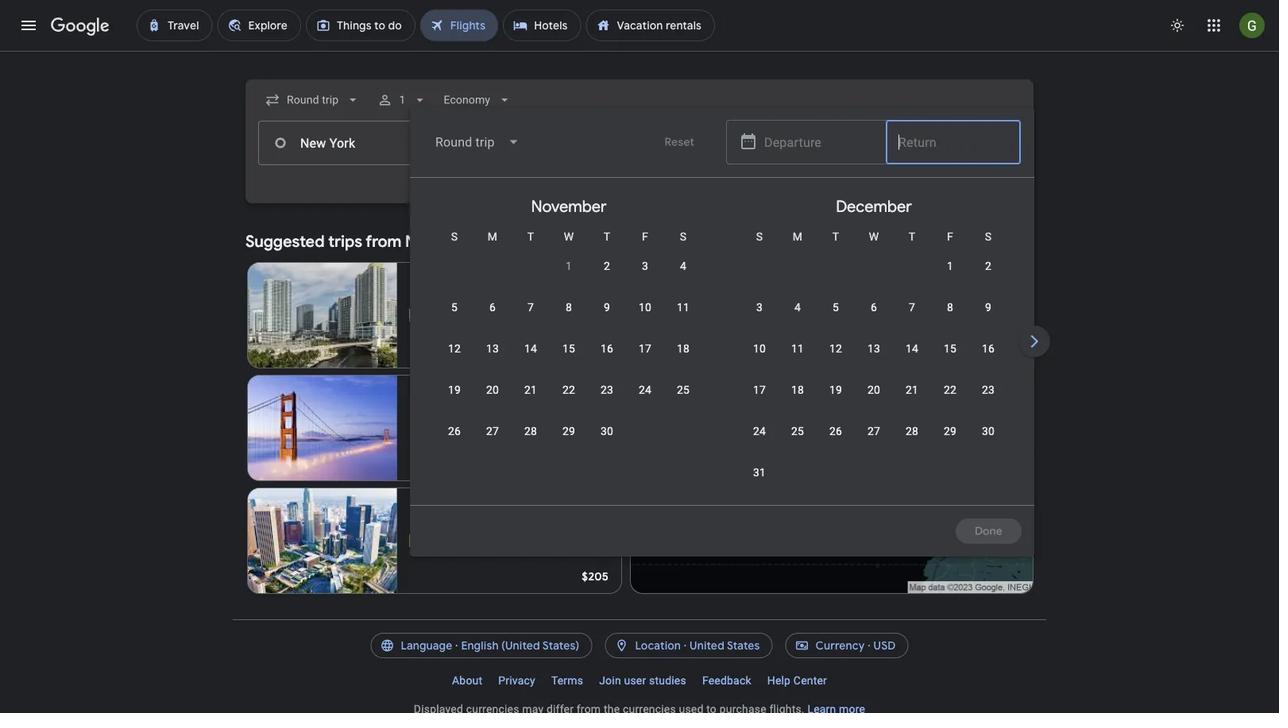 Task type: describe. For each thing, give the bounding box(es) containing it.
francisco
[[435, 388, 493, 405]]

1 vertical spatial 10 button
[[741, 341, 779, 379]]

24 for fri, nov 24 element
[[639, 384, 652, 397]]

11 for mon, dec 11 element
[[792, 342, 804, 355]]

2024
[[475, 293, 500, 306]]

terms
[[552, 674, 584, 688]]

thu, dec 14 element
[[906, 341, 919, 357]]

19 for sun, nov 19 element
[[448, 384, 461, 397]]

change appearance image
[[1159, 6, 1197, 45]]

m for november
[[488, 230, 498, 243]]

16 for thu, nov 16 element
[[601, 342, 614, 355]]

thu, nov 23 element
[[601, 382, 614, 398]]

jan
[[410, 293, 429, 306]]

$205
[[582, 570, 609, 584]]

23 – 29
[[433, 519, 471, 532]]

8 for wed, nov 8 element
[[566, 301, 572, 314]]

center
[[794, 674, 827, 688]]

row containing 17
[[741, 375, 1008, 420]]

3 for 3 hr 19 min
[[482, 309, 488, 322]]

1 21 button from the left
[[512, 382, 550, 420]]

1 vertical spatial 18 button
[[779, 382, 817, 420]]

16 for sat, dec 16 element
[[982, 342, 995, 355]]

about link
[[444, 668, 491, 694]]

1 14 button from the left
[[512, 341, 550, 379]]

1 stop
[[429, 422, 461, 435]]

fri, dec 15 element
[[944, 341, 957, 357]]

feedback link
[[695, 668, 760, 694]]

row containing 5
[[436, 293, 703, 338]]

2 27 button from the left
[[855, 424, 893, 462]]

1 27 button from the left
[[474, 424, 512, 462]]

1 horizontal spatial 11 button
[[779, 341, 817, 379]]

destinations
[[950, 234, 1015, 249]]

nonstop
[[429, 309, 472, 322]]

1 horizontal spatial 3 button
[[741, 300, 779, 338]]

sun, nov 12 element
[[448, 341, 461, 357]]

2 22 button from the left
[[932, 382, 970, 420]]

main menu image
[[19, 16, 38, 35]]

26 for tue, dec 26 element
[[830, 425, 843, 438]]

14 for thu, dec 14 element
[[906, 342, 919, 355]]

12 button inside december row group
[[817, 341, 855, 379]]

help center link
[[760, 668, 835, 694]]

1 vertical spatial 25 button
[[779, 424, 817, 462]]

feedback
[[703, 674, 752, 688]]

mon, nov 20 element
[[486, 382, 499, 398]]

0 vertical spatial 4 button
[[665, 258, 703, 296]]

wed, nov 22 element
[[563, 382, 576, 398]]

thu, nov 2 element
[[604, 258, 610, 274]]

4 for sat, nov 4 element
[[680, 260, 687, 273]]

6 button inside november row group
[[474, 300, 512, 338]]

0 vertical spatial 3 button
[[626, 258, 665, 296]]

2 26 button from the left
[[817, 424, 855, 462]]

new
[[405, 231, 439, 252]]

hr for 19
[[491, 309, 501, 322]]

wed, nov 29 element
[[563, 424, 576, 440]]

suggested
[[246, 231, 325, 252]]

27 for wed, dec 27 element
[[868, 425, 881, 438]]

fri, nov 24 element
[[639, 382, 652, 398]]

states
[[727, 639, 760, 653]]

row containing 26
[[436, 417, 626, 462]]

explore destinations
[[908, 234, 1015, 249]]

nov for san
[[410, 406, 430, 419]]

help center
[[768, 674, 827, 688]]

suggested trips from new york
[[246, 231, 474, 252]]

privacy link
[[491, 668, 544, 694]]

30 for thu, nov 30 element
[[601, 425, 614, 438]]

fri, dec 22 element
[[944, 382, 957, 398]]

help
[[768, 674, 791, 688]]

1 19 button from the left
[[436, 382, 474, 420]]

wed, nov 15 element
[[563, 341, 576, 357]]

tue, nov 28 element
[[525, 424, 537, 440]]

grid inside flight search box
[[417, 184, 1280, 515]]

20 – 27,
[[432, 293, 472, 306]]

1 8 button from the left
[[550, 300, 588, 338]]

5 button inside december row group
[[817, 300, 855, 338]]

tue, nov 21 element
[[525, 382, 537, 398]]

sun, dec 3 element
[[757, 300, 763, 316]]

25 for mon, dec 25 element
[[792, 425, 804, 438]]

11 for 11 hr 52 min
[[470, 422, 483, 435]]

0 vertical spatial 18 button
[[665, 341, 703, 379]]

thu, nov 16 element
[[601, 341, 614, 357]]

19 inside suggested trips from new york region
[[504, 309, 517, 322]]

sat, dec 16 element
[[982, 341, 995, 357]]

1 for 1 stop
[[429, 422, 435, 435]]

wed, nov 8 element
[[566, 300, 572, 316]]

about
[[452, 674, 483, 688]]

9 for sat, dec 9 element
[[986, 301, 992, 314]]

san francisco nov 30 – dec 6
[[410, 388, 493, 419]]

1 15 button from the left
[[550, 341, 588, 379]]

18 for mon, dec 18 element
[[792, 384, 804, 397]]

7 for thu, dec 7 element
[[909, 301, 916, 314]]

privacy
[[499, 674, 536, 688]]

mon, dec 18 element
[[792, 382, 804, 398]]

1 26 button from the left
[[436, 424, 474, 462]]

join
[[599, 674, 621, 688]]

6 for wed, dec 6 element
[[871, 301, 878, 314]]

1 29 button from the left
[[550, 424, 588, 462]]

language
[[401, 639, 453, 653]]

2 14 button from the left
[[893, 341, 932, 379]]

2 9 button from the left
[[970, 300, 1008, 338]]

1 s from the left
[[451, 230, 458, 243]]

november
[[531, 196, 607, 217]]

tue, dec 12 element
[[830, 341, 843, 357]]

studies
[[649, 674, 687, 688]]

20 for mon, nov 20 element
[[486, 384, 499, 397]]

1 9 button from the left
[[588, 300, 626, 338]]

29 for fri, dec 29 element
[[944, 425, 957, 438]]

2 28 button from the left
[[893, 424, 932, 462]]

row containing 10
[[741, 334, 1008, 379]]

0 vertical spatial 17 button
[[626, 341, 665, 379]]

4 s from the left
[[985, 230, 992, 243]]

2 t from the left
[[604, 230, 611, 243]]

explore
[[908, 234, 947, 249]]

jan 20 – 27, 2024
[[410, 293, 500, 306]]

sat, nov 4 element
[[680, 258, 687, 274]]

28 for thu, dec 28 element on the right of the page
[[906, 425, 919, 438]]

1 vertical spatial 17 button
[[741, 382, 779, 420]]

united states
[[690, 639, 760, 653]]

2 30 button from the left
[[970, 424, 1008, 462]]

mon, dec 11 element
[[792, 341, 804, 357]]

29 for wed, nov 29 "element"
[[563, 425, 576, 438]]

mon, dec 4 element
[[795, 300, 801, 316]]

1 horizontal spatial 4 button
[[779, 300, 817, 338]]

1 16 button from the left
[[588, 341, 626, 379]]

0 horizontal spatial 10 button
[[626, 300, 665, 338]]

1 22 button from the left
[[550, 382, 588, 420]]

10 for "sun, dec 10" element
[[753, 342, 766, 355]]

26 for sun, nov 26 element
[[448, 425, 461, 438]]

17 for the sun, dec 17 element
[[753, 384, 766, 397]]

3 for fri, nov 3 element
[[642, 260, 649, 273]]

Flight search field
[[233, 79, 1280, 557]]

6 for mon, nov 6 'element'
[[490, 301, 496, 314]]

stop
[[438, 422, 461, 435]]

row containing 3
[[741, 293, 1008, 338]]

2 for november
[[604, 260, 610, 273]]

join user studies link
[[592, 668, 695, 694]]

tue, dec 26 element
[[830, 424, 843, 440]]

fri, nov 17 element
[[639, 341, 652, 357]]

trips
[[328, 231, 362, 252]]

thu, dec 21 element
[[906, 382, 919, 398]]

usd
[[874, 639, 896, 653]]

2 6 button from the left
[[855, 300, 893, 338]]

1 23 button from the left
[[588, 382, 626, 420]]

york
[[442, 231, 474, 252]]

mon, nov 13 element
[[486, 341, 499, 357]]

21 for tue, nov 21 element
[[525, 384, 537, 397]]

wed, dec 27 element
[[868, 424, 881, 440]]

row containing 19
[[436, 375, 703, 420]]

sun, dec 10 element
[[753, 341, 766, 357]]

1 28 button from the left
[[512, 424, 550, 462]]

30 for sat, dec 30 element
[[982, 425, 995, 438]]

from
[[366, 231, 402, 252]]

mon, nov 6 element
[[490, 300, 496, 316]]

fri, dec 29 element
[[944, 424, 957, 440]]

angeles
[[433, 501, 482, 517]]

2 20 button from the left
[[855, 382, 893, 420]]

english (united states)
[[461, 639, 580, 653]]

2 button for november
[[588, 258, 626, 296]]

6 inside san francisco nov 30 – dec 6
[[480, 406, 487, 419]]

17 for fri, nov 17 element
[[639, 342, 652, 355]]

mon, dec 25 element
[[792, 424, 804, 440]]

11 hr 52 min
[[470, 422, 534, 435]]

18 for sat, nov 18 element
[[677, 342, 690, 355]]

currency
[[816, 639, 865, 653]]

(united
[[502, 639, 540, 653]]



Task type: locate. For each thing, give the bounding box(es) containing it.
1 7 button from the left
[[512, 300, 550, 338]]

1 nov from the top
[[410, 406, 430, 419]]

11 left mon, nov 27 element
[[470, 422, 483, 435]]

w
[[564, 230, 574, 243], [869, 230, 879, 243]]

6 right the sun, nov 5 element
[[490, 301, 496, 314]]

28 right wed, dec 27 element
[[906, 425, 919, 438]]

thu, dec 7 element
[[909, 300, 916, 316]]

grid
[[417, 184, 1280, 515]]

1 horizontal spatial 9
[[986, 301, 992, 314]]

1 23 from the left
[[601, 384, 614, 397]]

28
[[525, 425, 537, 438], [906, 425, 919, 438]]

0 horizontal spatial 28
[[525, 425, 537, 438]]

0 horizontal spatial 25 button
[[665, 382, 703, 420]]

1 vertical spatial min
[[515, 422, 534, 435]]

m up mon, dec 4 element on the top right
[[793, 230, 803, 243]]

min
[[520, 309, 539, 322], [515, 422, 534, 435]]

22 left "thu, nov 23" element
[[563, 384, 576, 397]]

14 button up tue, nov 21 element
[[512, 341, 550, 379]]

2 23 button from the left
[[970, 382, 1008, 420]]

23 inside november row group
[[601, 384, 614, 397]]

2 button for december
[[970, 258, 1008, 296]]

0 horizontal spatial 9 button
[[588, 300, 626, 338]]

0 horizontal spatial 20 button
[[474, 382, 512, 420]]

12 for sun, nov 12 element
[[448, 342, 461, 355]]

0 horizontal spatial 20
[[486, 384, 499, 397]]

1 horizontal spatial 24 button
[[741, 424, 779, 462]]

1 button for november
[[550, 258, 588, 296]]

24 inside november row group
[[639, 384, 652, 397]]

sat, dec 9 element
[[986, 300, 992, 316]]

10 for fri, nov 10 element
[[639, 301, 652, 314]]

22 button up fri, dec 29 element
[[932, 382, 970, 420]]

0 horizontal spatial 3 button
[[626, 258, 665, 296]]

11 button up mon, dec 18 element
[[779, 341, 817, 379]]

1 button inside december row group
[[932, 258, 970, 296]]

san
[[410, 388, 432, 405]]

row group
[[1027, 184, 1280, 499]]

12 left wed, dec 13 element
[[830, 342, 843, 355]]

23 for "thu, nov 23" element
[[601, 384, 614, 397]]

11 inside december row group
[[792, 342, 804, 355]]

1 horizontal spatial 28 button
[[893, 424, 932, 462]]

28 button right wed, dec 27 element
[[893, 424, 932, 462]]

s
[[451, 230, 458, 243], [680, 230, 687, 243], [757, 230, 763, 243], [985, 230, 992, 243]]

2 13 from the left
[[868, 342, 881, 355]]

tue, nov 14 element
[[525, 341, 537, 357]]

12 inside november row group
[[448, 342, 461, 355]]

1 30 button from the left
[[588, 424, 626, 462]]

1 14 from the left
[[525, 342, 537, 355]]

sun, dec 24 element
[[753, 424, 766, 440]]

0 horizontal spatial 3
[[482, 309, 488, 322]]

22 inside december row group
[[944, 384, 957, 397]]

1 22 from the left
[[563, 384, 576, 397]]

2 16 from the left
[[982, 342, 995, 355]]

0 horizontal spatial 26
[[448, 425, 461, 438]]

1 horizontal spatial 14
[[906, 342, 919, 355]]

2 29 button from the left
[[932, 424, 970, 462]]

6 right tue, dec 5 element
[[871, 301, 878, 314]]

26 left wed, dec 27 element
[[830, 425, 843, 438]]

8
[[566, 301, 572, 314], [947, 301, 954, 314]]

w up wed, nov 1 element at the top of page
[[564, 230, 574, 243]]

22 inside november row group
[[563, 384, 576, 397]]

2 13 button from the left
[[855, 341, 893, 379]]

united
[[690, 639, 725, 653]]

wed, dec 6 element
[[871, 300, 878, 316]]

18 button up sat, nov 25 element
[[665, 341, 703, 379]]

28 inside november row group
[[525, 425, 537, 438]]

hr for 52
[[486, 422, 496, 435]]

20 left tue, nov 21 element
[[486, 384, 499, 397]]

4 left tue, dec 5 element
[[795, 301, 801, 314]]

0 horizontal spatial 5
[[451, 301, 458, 314]]

tue, dec 5 element
[[833, 300, 839, 316]]

9
[[604, 301, 610, 314], [986, 301, 992, 314]]

0 vertical spatial 25 button
[[665, 382, 703, 420]]

1 vertical spatial 3 button
[[741, 300, 779, 338]]

1 horizontal spatial 18
[[792, 384, 804, 397]]

1 horizontal spatial 3
[[642, 260, 649, 273]]

0 vertical spatial hr
[[491, 309, 501, 322]]

25
[[677, 384, 690, 397], [792, 425, 804, 438]]

2 29 from the left
[[944, 425, 957, 438]]

0 horizontal spatial m
[[488, 230, 498, 243]]

4 inside row
[[795, 301, 801, 314]]

27 inside december row group
[[868, 425, 881, 438]]

11 button up sat, nov 18 element
[[665, 300, 703, 338]]

1 vertical spatial 24 button
[[741, 424, 779, 462]]

join user studies
[[599, 674, 687, 688]]

1 horizontal spatial 5
[[833, 301, 839, 314]]

1 horizontal spatial 21
[[906, 384, 919, 397]]

1 6 button from the left
[[474, 300, 512, 338]]

2 nov from the top
[[410, 519, 430, 532]]

0 horizontal spatial 30 button
[[588, 424, 626, 462]]

m inside november row group
[[488, 230, 498, 243]]

1 for 'fri, dec 1' "element"
[[947, 260, 954, 273]]

0 vertical spatial 4
[[680, 260, 687, 273]]

18 inside november row group
[[677, 342, 690, 355]]

1 horizontal spatial 12 button
[[817, 341, 855, 379]]

5 button
[[436, 300, 474, 338], [817, 300, 855, 338]]

2 8 button from the left
[[932, 300, 970, 338]]

grid containing november
[[417, 184, 1280, 515]]

3 right 'thu, nov 2' element
[[642, 260, 649, 273]]

2 19 button from the left
[[817, 382, 855, 420]]

0 horizontal spatial 23
[[601, 384, 614, 397]]

24 button inside november row group
[[626, 382, 665, 420]]

2 2 from the left
[[986, 260, 992, 273]]

3 left mon, dec 4 element on the top right
[[757, 301, 763, 314]]

21
[[525, 384, 537, 397], [906, 384, 919, 397]]

5 inside november row group
[[451, 301, 458, 314]]

0 horizontal spatial 27
[[486, 425, 499, 438]]

17 inside november row group
[[639, 342, 652, 355]]

1 vertical spatial 17
[[753, 384, 766, 397]]

december row group
[[722, 184, 1027, 503]]

2 21 button from the left
[[893, 382, 932, 420]]

23 button up sat, dec 30 element
[[970, 382, 1008, 420]]

3 button up "sun, dec 10" element
[[741, 300, 779, 338]]

23 inside december row group
[[982, 384, 995, 397]]

row
[[550, 245, 703, 296], [932, 245, 1008, 296], [436, 293, 703, 338], [741, 293, 1008, 338], [436, 334, 703, 379], [741, 334, 1008, 379], [436, 375, 703, 420], [741, 375, 1008, 420], [436, 417, 626, 462], [741, 417, 1008, 462]]

nov for los
[[410, 519, 430, 532]]

1 16 from the left
[[601, 342, 614, 355]]

6 inside november row group
[[490, 301, 496, 314]]

6 up mon, nov 27 element
[[480, 406, 487, 419]]

4 button
[[665, 258, 703, 296], [779, 300, 817, 338]]

sun, nov 5 element
[[451, 300, 458, 316]]

8 button up fri, dec 15 element
[[932, 300, 970, 338]]

spirit image
[[410, 535, 423, 548]]

2 1 button from the left
[[932, 258, 970, 296]]

fri, dec 1 element
[[947, 258, 954, 274]]

min for 3 hr 19 min
[[520, 309, 539, 322]]

1 horizontal spatial 5 button
[[817, 300, 855, 338]]

2 horizontal spatial 6
[[871, 301, 878, 314]]

0 horizontal spatial 11
[[470, 422, 483, 435]]

9 right the fri, dec 8 element
[[986, 301, 992, 314]]

s up sun, dec 3 element
[[757, 230, 763, 243]]

2 9 from the left
[[986, 301, 992, 314]]

los angeles nov 23 – 29
[[410, 501, 482, 532]]

6
[[490, 301, 496, 314], [871, 301, 878, 314], [480, 406, 487, 419]]

3 s from the left
[[757, 230, 763, 243]]

20 inside november row group
[[486, 384, 499, 397]]

21 button
[[512, 382, 550, 420], [893, 382, 932, 420]]

14 for tue, nov 14 element
[[525, 342, 537, 355]]

25 button right sun, dec 24 element on the right of page
[[779, 424, 817, 462]]

0 horizontal spatial 5 button
[[436, 300, 474, 338]]

0 horizontal spatial 29 button
[[550, 424, 588, 462]]

0 horizontal spatial 24 button
[[626, 382, 665, 420]]

11 inside november row group
[[677, 301, 690, 314]]

21 inside november row group
[[525, 384, 537, 397]]

1 for wed, nov 1 element at the top of page
[[566, 260, 572, 273]]

13 button up wed, dec 20 element
[[855, 341, 893, 379]]

2 horizontal spatial 11
[[792, 342, 804, 355]]

explore destinations button
[[889, 229, 1034, 254]]

23 right fri, dec 22 element
[[982, 384, 995, 397]]

w inside november row group
[[564, 230, 574, 243]]

27 left thu, dec 28 element on the right of the page
[[868, 425, 881, 438]]

1 7 from the left
[[528, 301, 534, 314]]

20 for wed, dec 20 element
[[868, 384, 881, 397]]

1 horizontal spatial 26 button
[[817, 424, 855, 462]]

17 button
[[626, 341, 665, 379], [741, 382, 779, 420]]

58 US dollars text field
[[589, 344, 609, 358]]

31 button
[[741, 465, 779, 503]]

0 vertical spatial 10
[[639, 301, 652, 314]]

11 for "sat, nov 11" element
[[677, 301, 690, 314]]

0 vertical spatial 10 button
[[626, 300, 665, 338]]

0 vertical spatial nov
[[410, 406, 430, 419]]

1 m from the left
[[488, 230, 498, 243]]

27 button right sun, nov 26 element
[[474, 424, 512, 462]]

23 for sat, dec 23 element
[[982, 384, 995, 397]]

2 14 from the left
[[906, 342, 919, 355]]

5 inside december row group
[[833, 301, 839, 314]]

10
[[639, 301, 652, 314], [753, 342, 766, 355]]

1 horizontal spatial 4
[[795, 301, 801, 314]]

mon, nov 27 element
[[486, 424, 499, 440]]

f for december
[[948, 230, 954, 243]]

24 left sat, nov 25 element
[[639, 384, 652, 397]]

1 button up the fri, dec 8 element
[[932, 258, 970, 296]]

26
[[448, 425, 461, 438], [830, 425, 843, 438]]

4 for mon, dec 4 element on the top right
[[795, 301, 801, 314]]

26 button
[[436, 424, 474, 462], [817, 424, 855, 462]]

0 horizontal spatial 15
[[563, 342, 576, 355]]

5 for tue, dec 5 element
[[833, 301, 839, 314]]

0 horizontal spatial 19 button
[[436, 382, 474, 420]]

26 button down 30 – dec
[[436, 424, 474, 462]]

next image
[[1016, 323, 1054, 361]]

20
[[486, 384, 499, 397], [868, 384, 881, 397]]

2 button up thu, nov 9 element
[[588, 258, 626, 296]]

15 right thu, dec 14 element
[[944, 342, 957, 355]]

2 8 from the left
[[947, 301, 954, 314]]

m for december
[[793, 230, 803, 243]]

22 button up wed, nov 29 "element"
[[550, 382, 588, 420]]

22 for fri, dec 22 element
[[944, 384, 957, 397]]

28 button
[[512, 424, 550, 462], [893, 424, 932, 462]]

2 inside december row group
[[986, 260, 992, 273]]

thu, nov 30 element
[[601, 424, 614, 440]]

nov inside san francisco nov 30 – dec 6
[[410, 406, 430, 419]]

0 horizontal spatial 1 button
[[550, 258, 588, 296]]

1 horizontal spatial 6
[[490, 301, 496, 314]]

5 button inside november row group
[[436, 300, 474, 338]]

0 horizontal spatial 2
[[604, 260, 610, 273]]

1 horizontal spatial m
[[793, 230, 803, 243]]

15 inside november row group
[[563, 342, 576, 355]]

18 inside december row group
[[792, 384, 804, 397]]

27 inside november row group
[[486, 425, 499, 438]]

t
[[528, 230, 534, 243], [604, 230, 611, 243], [833, 230, 840, 243], [909, 230, 916, 243]]

1 13 button from the left
[[474, 341, 512, 379]]

14 inside december row group
[[906, 342, 919, 355]]

5 button up tue, dec 12 element
[[817, 300, 855, 338]]

2
[[604, 260, 610, 273], [986, 260, 992, 273]]

s up sat, nov 4 element
[[680, 230, 687, 243]]

16 right fri, dec 15 element
[[982, 342, 995, 355]]

1 horizontal spatial f
[[948, 230, 954, 243]]

f inside december row group
[[948, 230, 954, 243]]

19 button up tue, dec 26 element
[[817, 382, 855, 420]]

31
[[753, 466, 766, 479]]

7
[[528, 301, 534, 314], [909, 301, 916, 314]]

15 for fri, dec 15 element
[[944, 342, 957, 355]]

1 horizontal spatial 22 button
[[932, 382, 970, 420]]

24 button inside december row group
[[741, 424, 779, 462]]

8 button
[[550, 300, 588, 338], [932, 300, 970, 338]]

2 5 button from the left
[[817, 300, 855, 338]]

12 button up tue, dec 19 element
[[817, 341, 855, 379]]

3 inside november row group
[[642, 260, 649, 273]]

f right explore
[[948, 230, 954, 243]]

17 button up fri, nov 24 element
[[626, 341, 665, 379]]

2 button
[[588, 258, 626, 296], [970, 258, 1008, 296]]

19 button
[[436, 382, 474, 420], [817, 382, 855, 420]]

16 inside november row group
[[601, 342, 614, 355]]

14 right wed, dec 13 element
[[906, 342, 919, 355]]

24 inside december row group
[[753, 425, 766, 438]]

25 inside november row group
[[677, 384, 690, 397]]

1 horizontal spatial 23
[[982, 384, 995, 397]]

fri, nov 3 element
[[642, 258, 649, 274]]

30 – dec
[[433, 406, 478, 419]]

7 for tue, nov 7 element
[[528, 301, 534, 314]]

7 button up tue, nov 14 element
[[512, 300, 550, 338]]

1 horizontal spatial 19 button
[[817, 382, 855, 420]]

9 button
[[588, 300, 626, 338], [970, 300, 1008, 338]]

f for november
[[642, 230, 649, 243]]

2 27 from the left
[[868, 425, 881, 438]]

user
[[624, 674, 647, 688]]

9 button up thu, nov 16 element
[[588, 300, 626, 338]]

0 horizontal spatial 18 button
[[665, 341, 703, 379]]

14 inside november row group
[[525, 342, 537, 355]]

27
[[486, 425, 499, 438], [868, 425, 881, 438]]

0 horizontal spatial 22 button
[[550, 382, 588, 420]]

16 button up "thu, nov 23" element
[[588, 341, 626, 379]]

10 right thu, nov 9 element
[[639, 301, 652, 314]]

24 for sun, dec 24 element on the right of page
[[753, 425, 766, 438]]

4 inside november row group
[[680, 260, 687, 273]]

18 right fri, nov 17 element
[[677, 342, 690, 355]]

2 button inside november row group
[[588, 258, 626, 296]]

2 23 from the left
[[982, 384, 995, 397]]

15
[[563, 342, 576, 355], [944, 342, 957, 355]]

1 horizontal spatial 16 button
[[970, 341, 1008, 379]]

english
[[461, 639, 499, 653]]

miami
[[410, 275, 446, 292]]

0 horizontal spatial 6 button
[[474, 300, 512, 338]]

1 vertical spatial hr
[[486, 422, 496, 435]]

28 right 52 at the left bottom of page
[[525, 425, 537, 438]]

30
[[601, 425, 614, 438], [982, 425, 995, 438]]

30 button right fri, dec 29 element
[[970, 424, 1008, 462]]

16
[[601, 342, 614, 355], [982, 342, 995, 355]]

0 vertical spatial 18
[[677, 342, 690, 355]]

1 12 button from the left
[[436, 341, 474, 379]]

2 button up sat, dec 9 element
[[970, 258, 1008, 296]]

fri, dec 8 element
[[947, 300, 954, 316]]

8 for the fri, dec 8 element
[[947, 301, 954, 314]]

Departure text field
[[765, 121, 874, 164], [764, 122, 874, 165]]

1 20 button from the left
[[474, 382, 512, 420]]

11
[[677, 301, 690, 314], [792, 342, 804, 355], [470, 422, 483, 435]]

1 horizontal spatial 17 button
[[741, 382, 779, 420]]

3
[[642, 260, 649, 273], [757, 301, 763, 314], [482, 309, 488, 322]]

21 inside december row group
[[906, 384, 919, 397]]

2 for december
[[986, 260, 992, 273]]

1 13 from the left
[[486, 342, 499, 355]]

10 inside november row group
[[639, 301, 652, 314]]

fri, nov 10 element
[[639, 300, 652, 316]]

nov inside los angeles nov 23 – 29
[[410, 519, 430, 532]]

2 28 from the left
[[906, 425, 919, 438]]

terms link
[[544, 668, 592, 694]]

1 horizontal spatial 23 button
[[970, 382, 1008, 420]]

w inside december row group
[[869, 230, 879, 243]]

19
[[504, 309, 517, 322], [448, 384, 461, 397], [830, 384, 843, 397]]

21 right mon, nov 20 element
[[525, 384, 537, 397]]

1 8 from the left
[[566, 301, 572, 314]]

2 5 from the left
[[833, 301, 839, 314]]

2 vertical spatial 11
[[470, 422, 483, 435]]

7 inside december row group
[[909, 301, 916, 314]]

w for december
[[869, 230, 879, 243]]

0 vertical spatial min
[[520, 309, 539, 322]]

2 m from the left
[[793, 230, 803, 243]]

18 button up mon, dec 25 element
[[779, 382, 817, 420]]

3 button up fri, nov 10 element
[[626, 258, 665, 296]]

1 button
[[371, 81, 434, 119]]

29 inside december row group
[[944, 425, 957, 438]]

nov down san
[[410, 406, 430, 419]]

sun, dec 31 element
[[753, 465, 766, 481]]

11 inside suggested trips from new york region
[[470, 422, 483, 435]]

16 button up sat, dec 23 element
[[970, 341, 1008, 379]]

1 horizontal spatial 15
[[944, 342, 957, 355]]

15 for wed, nov 15 'element'
[[563, 342, 576, 355]]

1 28 from the left
[[525, 425, 537, 438]]

m inside december row group
[[793, 230, 803, 243]]

min for 11 hr 52 min
[[515, 422, 534, 435]]

28 button right mon, nov 27 element
[[512, 424, 550, 462]]

20 button up wed, dec 27 element
[[855, 382, 893, 420]]

24 left mon, dec 25 element
[[753, 425, 766, 438]]

none text field inside flight search box
[[258, 121, 482, 165]]

4 t from the left
[[909, 230, 916, 243]]

27 for mon, nov 27 element
[[486, 425, 499, 438]]

1 vertical spatial 18
[[792, 384, 804, 397]]

2 26 from the left
[[830, 425, 843, 438]]

8 left thu, nov 9 element
[[566, 301, 572, 314]]

30 inside november row group
[[601, 425, 614, 438]]

1 horizontal spatial 17
[[753, 384, 766, 397]]

1 horizontal spatial 7
[[909, 301, 916, 314]]

2 w from the left
[[869, 230, 879, 243]]

1 vertical spatial 25
[[792, 425, 804, 438]]

8 inside december row group
[[947, 301, 954, 314]]

$58
[[589, 344, 609, 358]]

1 2 from the left
[[604, 260, 610, 273]]

sat, nov 18 element
[[677, 341, 690, 357]]

3 button
[[626, 258, 665, 296], [741, 300, 779, 338]]

1 12 from the left
[[448, 342, 461, 355]]

nov
[[410, 406, 430, 419], [410, 519, 430, 532]]

20 inside december row group
[[868, 384, 881, 397]]

25 button right fri, nov 24 element
[[665, 382, 703, 420]]

2 20 from the left
[[868, 384, 881, 397]]

0 horizontal spatial 14 button
[[512, 341, 550, 379]]

wed, dec 20 element
[[868, 382, 881, 398]]

3 for sun, dec 3 element
[[757, 301, 763, 314]]

11 button
[[665, 300, 703, 338], [779, 341, 817, 379]]

1 horizontal spatial 25
[[792, 425, 804, 438]]

1 26 from the left
[[448, 425, 461, 438]]

13 button up mon, nov 20 element
[[474, 341, 512, 379]]

23
[[601, 384, 614, 397], [982, 384, 995, 397]]

21 button up tue, nov 28 element
[[512, 382, 550, 420]]

15 inside december row group
[[944, 342, 957, 355]]

1 9 from the left
[[604, 301, 610, 314]]

sat, nov 11 element
[[677, 300, 690, 316]]

1 30 from the left
[[601, 425, 614, 438]]

23 button
[[588, 382, 626, 420], [970, 382, 1008, 420]]

17 inside december row group
[[753, 384, 766, 397]]

13 inside december row group
[[868, 342, 881, 355]]

2 left fri, nov 3 element
[[604, 260, 610, 273]]

location
[[635, 639, 681, 653]]

10 button
[[626, 300, 665, 338], [741, 341, 779, 379]]

1 inside 1 popup button
[[399, 93, 406, 107]]

24 button up 31 on the right of the page
[[741, 424, 779, 462]]

1 5 button from the left
[[436, 300, 474, 338]]

15 button up fri, dec 22 element
[[932, 341, 970, 379]]

1 horizontal spatial 8
[[947, 301, 954, 314]]

suggested trips from new york region
[[246, 223, 1034, 601]]

2 down destinations
[[986, 260, 992, 273]]

1 horizontal spatial 1 button
[[932, 258, 970, 296]]

1 5 from the left
[[451, 301, 458, 314]]

27 button left thu, dec 28 element on the right of the page
[[855, 424, 893, 462]]

2 22 from the left
[[944, 384, 957, 397]]

0 horizontal spatial 25
[[677, 384, 690, 397]]

sun, nov 19 element
[[448, 382, 461, 398]]

0 horizontal spatial 8 button
[[550, 300, 588, 338]]

4 button up "sat, nov 11" element
[[665, 258, 703, 296]]

states)
[[543, 639, 580, 653]]

sat, dec 2 element
[[986, 258, 992, 274]]

9 button up sat, dec 16 element
[[970, 300, 1008, 338]]

13 inside november row group
[[486, 342, 499, 355]]

9 inside december row group
[[986, 301, 992, 314]]

0 horizontal spatial 17
[[639, 342, 652, 355]]

10 button up fri, nov 17 element
[[626, 300, 665, 338]]

f
[[642, 230, 649, 243], [948, 230, 954, 243]]

december
[[836, 196, 912, 217]]

2 12 from the left
[[830, 342, 843, 355]]

6 inside december row group
[[871, 301, 878, 314]]

21 for 'thu, dec 21' element
[[906, 384, 919, 397]]

1 inside november row group
[[566, 260, 572, 273]]

0 vertical spatial 24
[[639, 384, 652, 397]]

12 inside december row group
[[830, 342, 843, 355]]

0 horizontal spatial 24
[[639, 384, 652, 397]]

2 16 button from the left
[[970, 341, 1008, 379]]

0 horizontal spatial 15 button
[[550, 341, 588, 379]]

2 7 from the left
[[909, 301, 916, 314]]

11 right "sun, dec 10" element
[[792, 342, 804, 355]]

5 for the sun, nov 5 element
[[451, 301, 458, 314]]

Return text field
[[899, 121, 1009, 164], [898, 122, 1008, 165]]

28 inside december row group
[[906, 425, 919, 438]]

12 button inside november row group
[[436, 341, 474, 379]]

19 inside december row group
[[830, 384, 843, 397]]

thu, nov 9 element
[[604, 300, 610, 316]]

12 for tue, dec 12 element
[[830, 342, 843, 355]]

10 inside december row group
[[753, 342, 766, 355]]

row containing 12
[[436, 334, 703, 379]]

29 button left thu, nov 30 element
[[550, 424, 588, 462]]

5 button up sun, nov 12 element
[[436, 300, 474, 338]]

20 left 'thu, dec 21' element
[[868, 384, 881, 397]]

0 horizontal spatial 23 button
[[588, 382, 626, 420]]

11 right fri, nov 10 element
[[677, 301, 690, 314]]

26 button left wed, dec 27 element
[[817, 424, 855, 462]]

2 15 from the left
[[944, 342, 957, 355]]

2 horizontal spatial 19
[[830, 384, 843, 397]]

tue, nov 7 element
[[528, 300, 534, 316]]

0 vertical spatial 11 button
[[665, 300, 703, 338]]

8 button up wed, nov 15 'element'
[[550, 300, 588, 338]]

1 button
[[550, 258, 588, 296], [932, 258, 970, 296]]

los
[[410, 501, 431, 517]]

25 for sat, nov 25 element
[[677, 384, 690, 397]]

0 vertical spatial 25
[[677, 384, 690, 397]]

1 horizontal spatial 12
[[830, 342, 843, 355]]

w for november
[[564, 230, 574, 243]]

thu, dec 28 element
[[906, 424, 919, 440]]

13 for mon, nov 13 element
[[486, 342, 499, 355]]

9 for thu, nov 9 element
[[604, 301, 610, 314]]

13 for wed, dec 13 element
[[868, 342, 881, 355]]

2 30 from the left
[[982, 425, 995, 438]]

1 29 from the left
[[563, 425, 576, 438]]

2 2 button from the left
[[970, 258, 1008, 296]]

None field
[[258, 86, 367, 114], [437, 86, 519, 114], [423, 123, 533, 161], [258, 86, 367, 114], [437, 86, 519, 114], [423, 123, 533, 161]]

m
[[488, 230, 498, 243], [793, 230, 803, 243]]

hr down 2024
[[491, 309, 501, 322]]

row containing 24
[[741, 417, 1008, 462]]

7 inside november row group
[[528, 301, 534, 314]]

1 20 from the left
[[486, 384, 499, 397]]

0 horizontal spatial 8
[[566, 301, 572, 314]]

9 right wed, nov 8 element
[[604, 301, 610, 314]]

29 inside november row group
[[563, 425, 576, 438]]

1 button up wed, nov 8 element
[[550, 258, 588, 296]]

0 horizontal spatial 18
[[677, 342, 690, 355]]

1 inside december row group
[[947, 260, 954, 273]]

20 button
[[474, 382, 512, 420], [855, 382, 893, 420]]

26 inside december row group
[[830, 425, 843, 438]]

25 inside december row group
[[792, 425, 804, 438]]

s up sat, dec 2 element
[[985, 230, 992, 243]]

8 inside november row group
[[566, 301, 572, 314]]

5
[[451, 301, 458, 314], [833, 301, 839, 314]]

3 inside row
[[757, 301, 763, 314]]

13
[[486, 342, 499, 355], [868, 342, 881, 355]]

12
[[448, 342, 461, 355], [830, 342, 843, 355]]

1 horizontal spatial 21 button
[[893, 382, 932, 420]]

19 button up stop
[[436, 382, 474, 420]]

29 right thu, dec 28 element on the right of the page
[[944, 425, 957, 438]]

0 horizontal spatial 22
[[563, 384, 576, 397]]

15 button up wed, nov 22 element
[[550, 341, 588, 379]]

25 right fri, nov 24 element
[[677, 384, 690, 397]]

0 horizontal spatial 7
[[528, 301, 534, 314]]

29 button
[[550, 424, 588, 462], [932, 424, 970, 462]]

2 f from the left
[[948, 230, 954, 243]]

1 21 from the left
[[525, 384, 537, 397]]

None text field
[[258, 121, 482, 165]]

1 inside suggested trips from new york region
[[429, 422, 435, 435]]

7 button
[[512, 300, 550, 338], [893, 300, 932, 338]]

tue, dec 19 element
[[830, 382, 843, 398]]

sun, nov 26 element
[[448, 424, 461, 440]]

sat, dec 30 element
[[982, 424, 995, 440]]

3 inside suggested trips from new york region
[[482, 309, 488, 322]]

1 horizontal spatial 27 button
[[855, 424, 893, 462]]

30 inside december row group
[[982, 425, 995, 438]]

30 right fri, dec 29 element
[[982, 425, 995, 438]]

1 15 from the left
[[563, 342, 576, 355]]

3 t from the left
[[833, 230, 840, 243]]

22 for wed, nov 22 element
[[563, 384, 576, 397]]

2 s from the left
[[680, 230, 687, 243]]

17 right thu, nov 16 element
[[639, 342, 652, 355]]

9 inside november row group
[[604, 301, 610, 314]]

29 left thu, nov 30 element
[[563, 425, 576, 438]]

10 button up the sun, dec 17 element
[[741, 341, 779, 379]]

0 horizontal spatial 28 button
[[512, 424, 550, 462]]

s right the new
[[451, 230, 458, 243]]

wed, dec 13 element
[[868, 341, 881, 357]]

19 for tue, dec 19 element
[[830, 384, 843, 397]]

0 horizontal spatial 7 button
[[512, 300, 550, 338]]

3 hr 19 min
[[482, 309, 539, 322]]

16 inside december row group
[[982, 342, 995, 355]]

1 1 button from the left
[[550, 258, 588, 296]]

1 horizontal spatial 16
[[982, 342, 995, 355]]

2 21 from the left
[[906, 384, 919, 397]]

52
[[499, 422, 512, 435]]

22
[[563, 384, 576, 397], [944, 384, 957, 397]]

28 for tue, nov 28 element
[[525, 425, 537, 438]]

205 US dollars text field
[[582, 570, 609, 584]]

2 inside november row group
[[604, 260, 610, 273]]

2 15 button from the left
[[932, 341, 970, 379]]

sat, nov 25 element
[[677, 382, 690, 398]]

6 button up wed, dec 13 element
[[855, 300, 893, 338]]

2 7 button from the left
[[893, 300, 932, 338]]

13 right tue, dec 12 element
[[868, 342, 881, 355]]

2 button inside december row group
[[970, 258, 1008, 296]]

19 inside november row group
[[448, 384, 461, 397]]

f inside november row group
[[642, 230, 649, 243]]

0 horizontal spatial 19
[[448, 384, 461, 397]]

2 12 button from the left
[[817, 341, 855, 379]]

1 w from the left
[[564, 230, 574, 243]]

0 horizontal spatial 9
[[604, 301, 610, 314]]

7 left the fri, dec 8 element
[[909, 301, 916, 314]]

22 button
[[550, 382, 588, 420], [932, 382, 970, 420]]

1 button for december
[[932, 258, 970, 296]]

18 right the sun, dec 17 element
[[792, 384, 804, 397]]

4 right fri, nov 3 element
[[680, 260, 687, 273]]

26 inside november row group
[[448, 425, 461, 438]]

18 button
[[665, 341, 703, 379], [779, 382, 817, 420]]

1 t from the left
[[528, 230, 534, 243]]

19 right mon, dec 18 element
[[830, 384, 843, 397]]

14
[[525, 342, 537, 355], [906, 342, 919, 355]]

sat, dec 23 element
[[982, 382, 995, 398]]

0 horizontal spatial 21 button
[[512, 382, 550, 420]]

1 2 button from the left
[[588, 258, 626, 296]]

1 27 from the left
[[486, 425, 499, 438]]

wed, nov 1 element
[[566, 258, 572, 274]]

0 horizontal spatial 29
[[563, 425, 576, 438]]

sun, dec 17 element
[[753, 382, 766, 398]]

7 button up thu, dec 14 element
[[893, 300, 932, 338]]

1 f from the left
[[642, 230, 649, 243]]

5 left 2024
[[451, 301, 458, 314]]

november row group
[[417, 184, 722, 499]]

1 button inside november row group
[[550, 258, 588, 296]]



Task type: vqa. For each thing, say whether or not it's contained in the screenshot.
17 button to the left
yes



